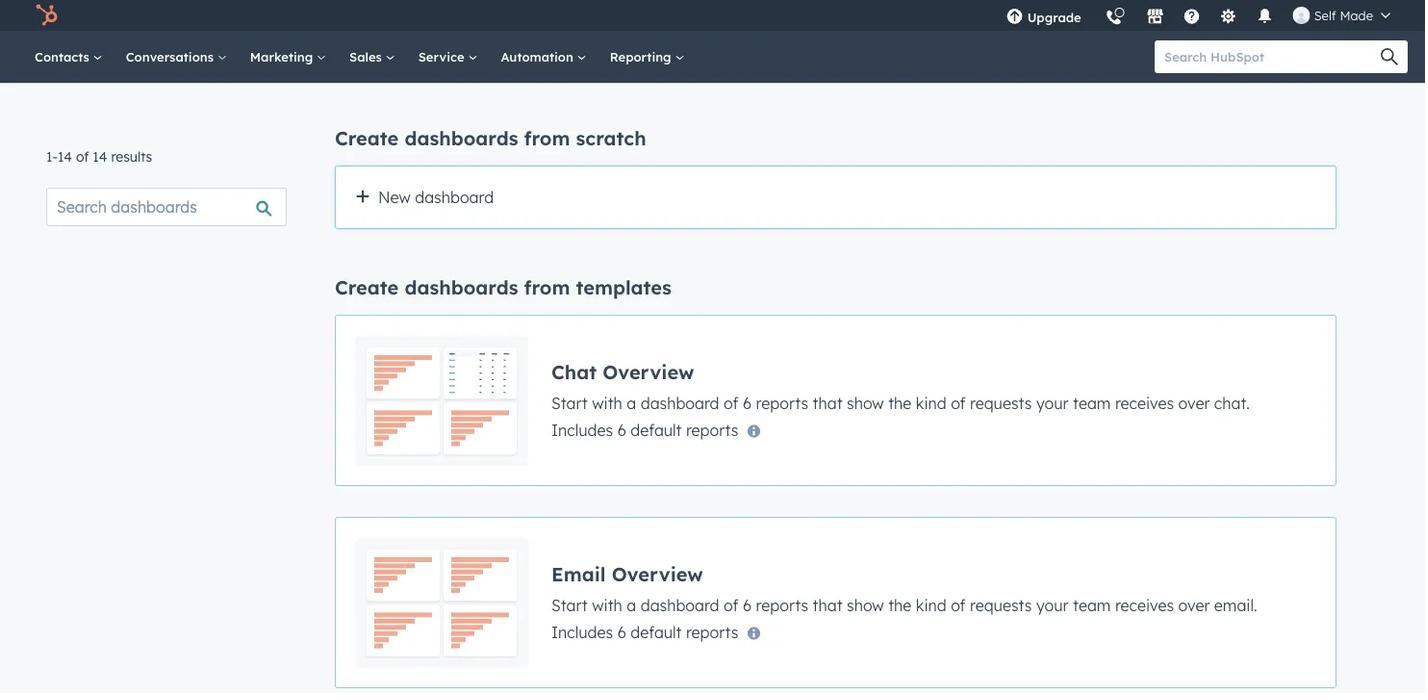 Task type: locate. For each thing, give the bounding box(es) containing it.
0 vertical spatial requests
[[971, 393, 1033, 413]]

that inside the email overview start with a dashboard of 6 reports that show the kind of requests your team receives over email.
[[813, 595, 843, 615]]

requests inside the email overview start with a dashboard of 6 reports that show the kind of requests your team receives over email.
[[971, 595, 1033, 615]]

team
[[1074, 393, 1111, 413], [1074, 595, 1111, 615]]

includes 6 default reports for email
[[552, 622, 739, 642]]

overview for email overview
[[612, 562, 704, 586]]

2 that from the top
[[813, 595, 843, 615]]

1 kind from the top
[[916, 393, 947, 413]]

from left the templates
[[524, 275, 570, 299]]

email overview image
[[355, 537, 529, 668]]

receives
[[1116, 393, 1175, 413], [1116, 595, 1175, 615]]

start down chat
[[552, 393, 588, 413]]

overview right chat
[[603, 360, 695, 384]]

0 vertical spatial that
[[813, 393, 843, 413]]

1 requests from the top
[[971, 393, 1033, 413]]

kind inside the email overview start with a dashboard of 6 reports that show the kind of requests your team receives over email.
[[916, 595, 947, 615]]

1 vertical spatial create
[[335, 275, 399, 299]]

2 the from the top
[[889, 595, 912, 615]]

2 requests from the top
[[971, 595, 1033, 615]]

includes 6 default reports down chat
[[552, 420, 739, 439]]

2 includes 6 default reports from the top
[[552, 622, 739, 642]]

includes down email
[[552, 622, 613, 642]]

dashboard inside chat overview start with a dashboard of 6 reports that show the kind of requests your team receives over chat.
[[641, 393, 720, 413]]

dashboards for templates
[[405, 275, 518, 299]]

create up "new"
[[335, 126, 399, 150]]

1 a from the top
[[627, 393, 637, 413]]

1 vertical spatial a
[[627, 595, 637, 615]]

service link
[[407, 31, 489, 83]]

0 vertical spatial show
[[847, 393, 884, 413]]

1 vertical spatial that
[[813, 595, 843, 615]]

dashboard inside the email overview start with a dashboard of 6 reports that show the kind of requests your team receives over email.
[[641, 595, 720, 615]]

kind inside chat overview start with a dashboard of 6 reports that show the kind of requests your team receives over chat.
[[916, 393, 947, 413]]

0 vertical spatial default
[[631, 420, 682, 439]]

create
[[335, 126, 399, 150], [335, 275, 399, 299]]

default for chat overview
[[631, 420, 682, 439]]

help button
[[1176, 0, 1209, 31]]

1 create from the top
[[335, 126, 399, 150]]

that for chat overview
[[813, 393, 843, 413]]

of
[[76, 148, 89, 165], [724, 393, 739, 413], [951, 393, 966, 413], [724, 595, 739, 615], [951, 595, 966, 615]]

team for email overview
[[1074, 595, 1111, 615]]

a inside the email overview start with a dashboard of 6 reports that show the kind of requests your team receives over email.
[[627, 595, 637, 615]]

your inside chat overview start with a dashboard of 6 reports that show the kind of requests your team receives over chat.
[[1037, 393, 1069, 413]]

1 your from the top
[[1037, 393, 1069, 413]]

dashboards down new dashboard
[[405, 275, 518, 299]]

0 vertical spatial with
[[592, 393, 623, 413]]

with for email
[[592, 595, 623, 615]]

None checkbox
[[335, 517, 1337, 688]]

2 14 from the left
[[93, 148, 107, 165]]

requests
[[971, 393, 1033, 413], [971, 595, 1033, 615]]

2 your from the top
[[1037, 595, 1069, 615]]

1 vertical spatial start
[[552, 595, 588, 615]]

1 vertical spatial show
[[847, 595, 884, 615]]

your
[[1037, 393, 1069, 413], [1037, 595, 1069, 615]]

your inside the email overview start with a dashboard of 6 reports that show the kind of requests your team receives over email.
[[1037, 595, 1069, 615]]

default inside option
[[631, 622, 682, 642]]

new dashboard
[[378, 188, 494, 207]]

1 includes 6 default reports from the top
[[552, 420, 739, 439]]

1 show from the top
[[847, 393, 884, 413]]

6 inside chat overview start with a dashboard of 6 reports that show the kind of requests your team receives over chat.
[[743, 393, 752, 413]]

2 default from the top
[[631, 622, 682, 642]]

1 vertical spatial over
[[1179, 595, 1211, 615]]

includes down chat
[[552, 420, 613, 439]]

1 the from the top
[[889, 393, 912, 413]]

overview
[[603, 360, 695, 384], [612, 562, 704, 586]]

0 vertical spatial your
[[1037, 393, 1069, 413]]

0 vertical spatial includes 6 default reports
[[552, 420, 739, 439]]

service
[[418, 49, 468, 65]]

the inside the email overview start with a dashboard of 6 reports that show the kind of requests your team receives over email.
[[889, 595, 912, 615]]

team for chat overview
[[1074, 393, 1111, 413]]

search button
[[1372, 40, 1408, 73]]

1 dashboards from the top
[[405, 126, 518, 150]]

0 vertical spatial a
[[627, 393, 637, 413]]

with down email
[[592, 595, 623, 615]]

receives inside chat overview start with a dashboard of 6 reports that show the kind of requests your team receives over chat.
[[1116, 393, 1175, 413]]

1 over from the top
[[1179, 393, 1211, 413]]

with
[[592, 393, 623, 413], [592, 595, 623, 615]]

1 vertical spatial dashboard
[[641, 393, 720, 413]]

overview inside the email overview start with a dashboard of 6 reports that show the kind of requests your team receives over email.
[[612, 562, 704, 586]]

create dashboards from templates
[[335, 275, 672, 299]]

that for email overview
[[813, 595, 843, 615]]

1 vertical spatial from
[[524, 275, 570, 299]]

start down email
[[552, 595, 588, 615]]

1 includes from the top
[[552, 420, 613, 439]]

help image
[[1184, 9, 1201, 26]]

1-
[[46, 148, 58, 165]]

conversations link
[[114, 31, 239, 83]]

includes 6 default reports
[[552, 420, 739, 439], [552, 622, 739, 642]]

settings link
[[1209, 0, 1249, 31]]

reports inside the email overview start with a dashboard of 6 reports that show the kind of requests your team receives over email.
[[756, 595, 809, 615]]

dashboard for chat overview
[[641, 393, 720, 413]]

dashboard
[[415, 188, 494, 207], [641, 393, 720, 413], [641, 595, 720, 615]]

overview inside chat overview start with a dashboard of 6 reports that show the kind of requests your team receives over chat.
[[603, 360, 695, 384]]

1 vertical spatial includes 6 default reports
[[552, 622, 739, 642]]

1 with from the top
[[592, 393, 623, 413]]

with inside chat overview start with a dashboard of 6 reports that show the kind of requests your team receives over chat.
[[592, 393, 623, 413]]

1 vertical spatial overview
[[612, 562, 704, 586]]

that inside chat overview start with a dashboard of 6 reports that show the kind of requests your team receives over chat.
[[813, 393, 843, 413]]

automation
[[501, 49, 577, 65]]

1 vertical spatial receives
[[1116, 595, 1175, 615]]

2 receives from the top
[[1116, 595, 1175, 615]]

0 vertical spatial overview
[[603, 360, 695, 384]]

show
[[847, 393, 884, 413], [847, 595, 884, 615]]

kind
[[916, 393, 947, 413], [916, 595, 947, 615]]

over
[[1179, 393, 1211, 413], [1179, 595, 1211, 615]]

a
[[627, 393, 637, 413], [627, 595, 637, 615]]

hubspot link
[[23, 4, 72, 27]]

2 includes from the top
[[552, 622, 613, 642]]

0 vertical spatial team
[[1074, 393, 1111, 413]]

made
[[1341, 7, 1374, 23]]

2 start from the top
[[552, 595, 588, 615]]

create down "new"
[[335, 275, 399, 299]]

0 vertical spatial kind
[[916, 393, 947, 413]]

menu
[[995, 0, 1403, 38]]

start inside chat overview start with a dashboard of 6 reports that show the kind of requests your team receives over chat.
[[552, 393, 588, 413]]

the inside chat overview start with a dashboard of 6 reports that show the kind of requests your team receives over chat.
[[889, 393, 912, 413]]

calling icon image
[[1106, 10, 1123, 27]]

from for scratch
[[524, 126, 570, 150]]

automation link
[[489, 31, 599, 83]]

2 kind from the top
[[916, 595, 947, 615]]

2 vertical spatial dashboard
[[641, 595, 720, 615]]

start inside the email overview start with a dashboard of 6 reports that show the kind of requests your team receives over email.
[[552, 595, 588, 615]]

1 vertical spatial dashboards
[[405, 275, 518, 299]]

2 team from the top
[[1074, 595, 1111, 615]]

dashboards for scratch
[[405, 126, 518, 150]]

1 that from the top
[[813, 393, 843, 413]]

1 14 from the left
[[58, 148, 72, 165]]

includes
[[552, 420, 613, 439], [552, 622, 613, 642]]

receives left the email.
[[1116, 595, 1175, 615]]

receives inside the email overview start with a dashboard of 6 reports that show the kind of requests your team receives over email.
[[1116, 595, 1175, 615]]

marketing link
[[239, 31, 338, 83]]

1 team from the top
[[1074, 393, 1111, 413]]

notifications button
[[1249, 0, 1282, 31]]

6
[[743, 393, 752, 413], [618, 420, 627, 439], [743, 595, 752, 615], [618, 622, 627, 642]]

dashboards
[[405, 126, 518, 150], [405, 275, 518, 299]]

0 vertical spatial from
[[524, 126, 570, 150]]

includes for email
[[552, 622, 613, 642]]

chat overview image
[[355, 335, 529, 466]]

the
[[889, 393, 912, 413], [889, 595, 912, 615]]

0 horizontal spatial 14
[[58, 148, 72, 165]]

team inside chat overview start with a dashboard of 6 reports that show the kind of requests your team receives over chat.
[[1074, 393, 1111, 413]]

with inside the email overview start with a dashboard of 6 reports that show the kind of requests your team receives over email.
[[592, 595, 623, 615]]

over left chat.
[[1179, 393, 1211, 413]]

show inside chat overview start with a dashboard of 6 reports that show the kind of requests your team receives over chat.
[[847, 393, 884, 413]]

1 vertical spatial the
[[889, 595, 912, 615]]

from
[[524, 126, 570, 150], [524, 275, 570, 299]]

0 vertical spatial create
[[335, 126, 399, 150]]

1 default from the top
[[631, 420, 682, 439]]

2 show from the top
[[847, 595, 884, 615]]

2 a from the top
[[627, 595, 637, 615]]

over for email overview
[[1179, 595, 1211, 615]]

start
[[552, 393, 588, 413], [552, 595, 588, 615]]

marketplaces image
[[1147, 9, 1165, 26]]

team inside the email overview start with a dashboard of 6 reports that show the kind of requests your team receives over email.
[[1074, 595, 1111, 615]]

0 vertical spatial receives
[[1116, 393, 1175, 413]]

None checkbox
[[335, 315, 1337, 486]]

overview right email
[[612, 562, 704, 586]]

0 vertical spatial start
[[552, 393, 588, 413]]

1 receives from the top
[[1116, 393, 1175, 413]]

1 vertical spatial default
[[631, 622, 682, 642]]

1 vertical spatial includes
[[552, 622, 613, 642]]

1 horizontal spatial 14
[[93, 148, 107, 165]]

show inside the email overview start with a dashboard of 6 reports that show the kind of requests your team receives over email.
[[847, 595, 884, 615]]

dashboards up new dashboard
[[405, 126, 518, 150]]

2 with from the top
[[592, 595, 623, 615]]

1 vertical spatial your
[[1037, 595, 1069, 615]]

0 vertical spatial dashboards
[[405, 126, 518, 150]]

requests inside chat overview start with a dashboard of 6 reports that show the kind of requests your team receives over chat.
[[971, 393, 1033, 413]]

14
[[58, 148, 72, 165], [93, 148, 107, 165]]

default
[[631, 420, 682, 439], [631, 622, 682, 642]]

2 over from the top
[[1179, 595, 1211, 615]]

includes 6 default reports for chat
[[552, 420, 739, 439]]

that
[[813, 393, 843, 413], [813, 595, 843, 615]]

1 vertical spatial requests
[[971, 595, 1033, 615]]

over left the email.
[[1179, 595, 1211, 615]]

settings image
[[1220, 9, 1238, 26]]

kind for chat overview
[[916, 393, 947, 413]]

menu containing self made
[[995, 0, 1403, 38]]

0 vertical spatial dashboard
[[415, 188, 494, 207]]

with down chat
[[592, 393, 623, 413]]

self made
[[1315, 7, 1374, 23]]

email overview start with a dashboard of 6 reports that show the kind of requests your team receives over email.
[[552, 562, 1258, 615]]

includes 6 default reports down email
[[552, 622, 739, 642]]

receives left chat.
[[1116, 393, 1175, 413]]

2 from from the top
[[524, 275, 570, 299]]

search image
[[1382, 48, 1399, 65]]

over inside the email overview start with a dashboard of 6 reports that show the kind of requests your team receives over email.
[[1179, 595, 1211, 615]]

0 vertical spatial over
[[1179, 393, 1211, 413]]

2 create from the top
[[335, 275, 399, 299]]

0 vertical spatial includes
[[552, 420, 613, 439]]

1 vertical spatial with
[[592, 595, 623, 615]]

1 vertical spatial team
[[1074, 595, 1111, 615]]

1 start from the top
[[552, 393, 588, 413]]

templates
[[576, 275, 672, 299]]

reports
[[756, 393, 809, 413], [686, 420, 739, 439], [756, 595, 809, 615], [686, 622, 739, 642]]

2 dashboards from the top
[[405, 275, 518, 299]]

from for templates
[[524, 275, 570, 299]]

receives for email overview
[[1116, 595, 1175, 615]]

6 inside the email overview start with a dashboard of 6 reports that show the kind of requests your team receives over email.
[[743, 595, 752, 615]]

1 from from the top
[[524, 126, 570, 150]]

a inside chat overview start with a dashboard of 6 reports that show the kind of requests your team receives over chat.
[[627, 393, 637, 413]]

over inside chat overview start with a dashboard of 6 reports that show the kind of requests your team receives over chat.
[[1179, 393, 1211, 413]]

from left the 'scratch'
[[524, 126, 570, 150]]

0 vertical spatial the
[[889, 393, 912, 413]]

1 vertical spatial kind
[[916, 595, 947, 615]]

with for chat
[[592, 393, 623, 413]]



Task type: describe. For each thing, give the bounding box(es) containing it.
scratch
[[576, 126, 647, 150]]

requests for email overview
[[971, 595, 1033, 615]]

create for create dashboards from templates
[[335, 275, 399, 299]]

the for email overview
[[889, 595, 912, 615]]

show for email overview
[[847, 595, 884, 615]]

new
[[378, 188, 411, 207]]

sales link
[[338, 31, 407, 83]]

marketplaces button
[[1136, 0, 1176, 31]]

email
[[552, 562, 606, 586]]

show for chat overview
[[847, 393, 884, 413]]

a for chat
[[627, 393, 637, 413]]

results
[[111, 148, 152, 165]]

a for email
[[627, 595, 637, 615]]

notifications image
[[1257, 9, 1274, 26]]

over for chat overview
[[1179, 393, 1211, 413]]

marketing
[[250, 49, 317, 65]]

start for chat
[[552, 393, 588, 413]]

hubspot image
[[35, 4, 58, 27]]

upgrade
[[1028, 9, 1082, 25]]

the for chat overview
[[889, 393, 912, 413]]

reporting link
[[599, 31, 697, 83]]

New dashboard checkbox
[[335, 166, 1337, 229]]

create for create dashboards from scratch
[[335, 126, 399, 150]]

calling icon button
[[1098, 2, 1131, 30]]

Search HubSpot search field
[[1155, 40, 1391, 73]]

your for email overview
[[1037, 595, 1069, 615]]

includes for chat
[[552, 420, 613, 439]]

none checkbox containing chat overview
[[335, 315, 1337, 486]]

upgrade image
[[1007, 9, 1024, 26]]

your for chat overview
[[1037, 393, 1069, 413]]

contacts
[[35, 49, 93, 65]]

overview for chat overview
[[603, 360, 695, 384]]

1-14 of 14 results
[[46, 148, 152, 165]]

Search search field
[[46, 188, 287, 226]]

kind for email overview
[[916, 595, 947, 615]]

create dashboards from scratch
[[335, 126, 647, 150]]

conversations
[[126, 49, 217, 65]]

ruby anderson image
[[1294, 7, 1311, 24]]

dashboard inside new dashboard "option"
[[415, 188, 494, 207]]

chat overview start with a dashboard of 6 reports that show the kind of requests your team receives over chat.
[[552, 360, 1251, 413]]

none checkbox containing email overview
[[335, 517, 1337, 688]]

reporting
[[610, 49, 675, 65]]

reports inside chat overview start with a dashboard of 6 reports that show the kind of requests your team receives over chat.
[[756, 393, 809, 413]]

email.
[[1215, 595, 1258, 615]]

contacts link
[[23, 31, 114, 83]]

receives for chat overview
[[1116, 393, 1175, 413]]

requests for chat overview
[[971, 393, 1033, 413]]

chat.
[[1215, 393, 1251, 413]]

start for email
[[552, 595, 588, 615]]

default for email overview
[[631, 622, 682, 642]]

self
[[1315, 7, 1337, 23]]

self made button
[[1282, 0, 1403, 31]]

sales
[[350, 49, 386, 65]]

dashboard for email overview
[[641, 595, 720, 615]]

chat
[[552, 360, 597, 384]]



Task type: vqa. For each thing, say whether or not it's contained in the screenshot.
Self Made Popup Button
yes



